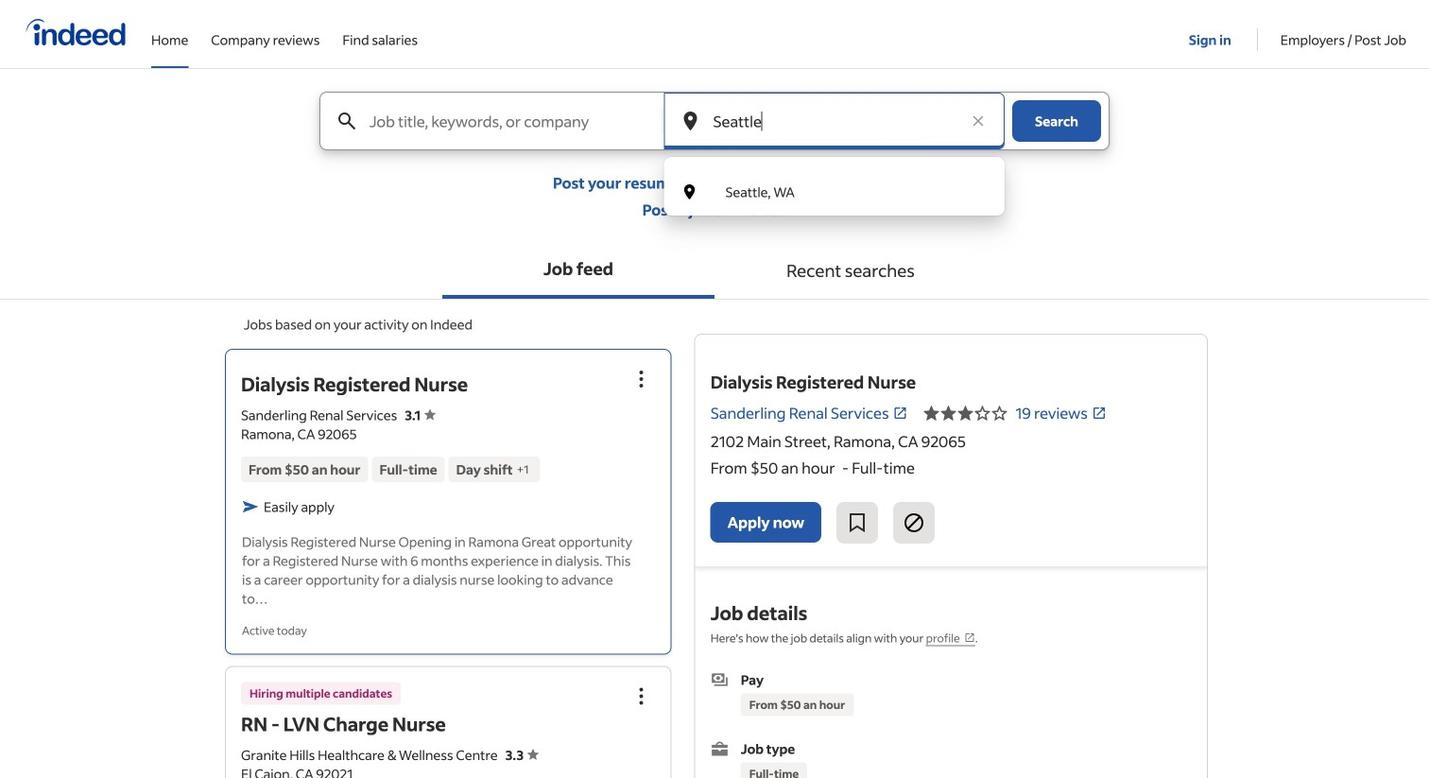 Task type: describe. For each thing, give the bounding box(es) containing it.
save this job image
[[846, 512, 869, 534]]

job actions for rn - lvn charge nurse is collapsed image
[[630, 685, 653, 708]]

3.1 out of five stars rating image
[[405, 407, 436, 424]]

job preferences (opens in a new window) image
[[964, 632, 976, 643]]

not interested image
[[903, 512, 926, 534]]

clear location input image
[[969, 112, 988, 130]]



Task type: vqa. For each thing, say whether or not it's contained in the screenshot.
Job Actions For Dialysis Registered Nurse Is Collapsed image on the left of the page
yes



Task type: locate. For each thing, give the bounding box(es) containing it.
search: Job title, keywords, or company text field
[[366, 93, 661, 149]]

Edit location text field
[[710, 93, 960, 149]]

tab list
[[0, 242, 1430, 300]]

3.1 out of 5 stars image
[[923, 402, 1009, 425]]

3.3 out of five stars rating image
[[505, 747, 539, 764]]

None search field
[[304, 92, 1125, 216]]

job actions for dialysis registered nurse is collapsed image
[[630, 368, 653, 391]]

main content
[[0, 92, 1430, 778]]

sanderling renal services (opens in a new tab) image
[[893, 406, 908, 421]]

3.1 out of 5 stars. link to 19 reviews company ratings (opens in a new tab) image
[[1092, 406, 1107, 421]]



